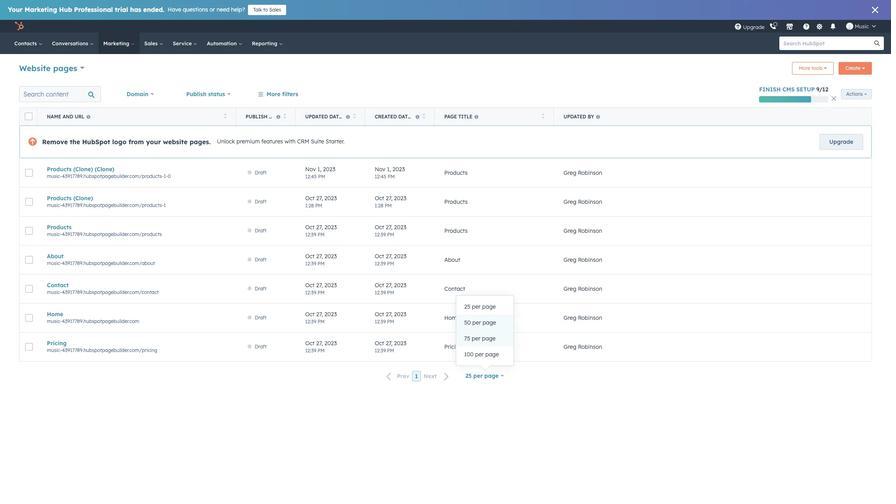 Task type: describe. For each thing, give the bounding box(es) containing it.
robinson for 43917789.hubspotpagebuilder.com/about
[[578, 256, 602, 264]]

12:39 inside contact was updated on oct 27, 2023 element
[[305, 290, 316, 296]]

contact was created on oct 27, 2023 at 12:39 pm element
[[375, 282, 425, 296]]

oct 27, 2023 12:39 pm for about was created on oct 27, 2023 at 12:39 pm element at left
[[375, 253, 407, 267]]

to
[[263, 7, 268, 13]]

greg for (clone)
[[564, 169, 577, 177]]

1 inside products (clone) music-43917789.hubspotpagebuilder.com/products-1
[[164, 202, 166, 208]]

products was created on oct 27, 2023 at 12:39 pm element
[[375, 224, 425, 238]]

27, inside about was updated on oct 27, 2023 element
[[316, 253, 323, 260]]

greg for 43917789.hubspotpagebuilder.com
[[564, 314, 577, 322]]

press to sort. element for name and url
[[224, 113, 227, 120]]

contacts link
[[10, 33, 47, 54]]

per for 100 per page button
[[475, 351, 484, 358]]

publish status for publish status button
[[246, 113, 287, 119]]

2023 for products (clone) (clone) was updated on nov 1, 2023 element
[[323, 166, 335, 173]]

draft for (clone)
[[255, 170, 267, 176]]

Search content search field
[[19, 86, 101, 102]]

oct 27, 2023 1:28 pm for the products (clone) was updated on oct 27, 2023 element
[[305, 195, 337, 209]]

pagination navigation
[[382, 371, 454, 382]]

more filters button
[[253, 86, 303, 102]]

Search HubSpot search field
[[780, 37, 877, 50]]

pages.
[[190, 138, 211, 146]]

about for about music-43917789.hubspotpagebuilder.com/about
[[47, 253, 64, 260]]

75 per page button
[[456, 331, 514, 347]]

marketplaces image
[[786, 23, 793, 31]]

home for home music-43917789.hubspotpagebuilder.com
[[47, 311, 63, 318]]

oct down about was created on oct 27, 2023 at 12:39 pm element at left
[[375, 282, 384, 289]]

title
[[459, 113, 473, 119]]

settings link
[[815, 22, 825, 30]]

robinson for (clone)
[[578, 169, 602, 177]]

2 nov from the left
[[375, 166, 386, 173]]

logo
[[112, 138, 127, 146]]

pricing was created on oct 27, 2023 at 12:39 pm element
[[375, 340, 425, 354]]

12:39 inside pricing was updated on oct 27, 2023 element
[[305, 348, 316, 354]]

12:39 inside home was created on oct 27, 2023 at 12:39 pm element
[[375, 319, 386, 325]]

page for 75 per page button
[[482, 335, 496, 342]]

pm up contact was created on oct 27, 2023 at 12:39 pm element
[[387, 261, 394, 267]]

music- for contact
[[47, 289, 62, 295]]

sales link
[[140, 33, 168, 54]]

more tools
[[799, 65, 823, 71]]

pm up products (clone) was created on oct 27, 2023 at 1:28 pm element
[[388, 174, 395, 179]]

calling icon button
[[766, 21, 780, 31]]

1 inside 1 button
[[415, 373, 418, 380]]

create button
[[839, 62, 872, 75]]

12:39 inside products was updated on oct 27, 2023 'element'
[[305, 232, 316, 238]]

(clone) down hubspot
[[95, 166, 114, 173]]

greg for music-
[[564, 198, 577, 206]]

draft for 43917789.hubspotpagebuilder.com
[[255, 315, 267, 321]]

pm up products was created on oct 27, 2023 at 12:39 pm element
[[385, 203, 392, 209]]

draft for 43917789.hubspotpagebuilder.com/about
[[255, 257, 267, 263]]

talk
[[253, 7, 262, 13]]

page for 100 per page button
[[485, 351, 499, 358]]

domain button
[[121, 86, 159, 102]]

pm inside the products (clone) was updated on oct 27, 2023 element
[[315, 203, 322, 209]]

oct 27, 2023 12:39 pm for contact was updated on oct 27, 2023 element
[[305, 282, 337, 296]]

created date (edt) button
[[365, 108, 435, 125]]

oct 27, 2023 1:28 pm for products (clone) was created on oct 27, 2023 at 1:28 pm element
[[375, 195, 407, 209]]

pricing was updated on oct 27, 2023 element
[[305, 340, 356, 354]]

settings image
[[816, 23, 823, 30]]

about was created on oct 27, 2023 at 12:39 pm element
[[375, 253, 425, 267]]

oct 27, 2023 12:39 pm for pricing was created on oct 27, 2023 at 12:39 pm element
[[375, 340, 407, 354]]

remove the hubspot logo from your website pages.
[[42, 138, 211, 146]]

(clone) for products (clone) (clone)
[[73, 166, 93, 173]]

robinson for 43917789.hubspotpagebuilder.com
[[578, 314, 602, 322]]

12
[[823, 86, 829, 93]]

greg robinson for (clone)
[[564, 169, 602, 177]]

filters
[[282, 91, 298, 98]]

created date (edt)
[[375, 113, 425, 119]]

marketplaces button
[[781, 20, 798, 33]]

43917789.hubspotpagebuilder.com/products- inside products (clone) music-43917789.hubspotpagebuilder.com/products-1
[[62, 202, 164, 208]]

products inside "products music-43917789.hubspotpagebuilder.com/products"
[[47, 224, 72, 231]]

unlock
[[217, 138, 235, 145]]

greg robinson for 43917789.hubspotpagebuilder.com/contact
[[564, 285, 602, 293]]

products (clone) was created on oct 27, 2023 at 1:28 pm element
[[375, 195, 425, 209]]

products inside products (clone) music-43917789.hubspotpagebuilder.com/products-1
[[47, 195, 72, 202]]

oct down contact was updated on oct 27, 2023 element
[[305, 311, 315, 318]]

robinson for 43917789.hubspotpagebuilder.com/contact
[[578, 285, 602, 293]]

actions button
[[841, 89, 872, 99]]

27, inside products was updated on oct 27, 2023 'element'
[[316, 224, 323, 231]]

url
[[75, 113, 85, 119]]

home was created on oct 27, 2023 at 12:39 pm element
[[375, 311, 425, 325]]

oct down about was updated on oct 27, 2023 element
[[305, 282, 315, 289]]

1, inside products (clone) (clone) was updated on nov 1, 2023 element
[[318, 166, 321, 173]]

27, inside contact was updated on oct 27, 2023 element
[[316, 282, 323, 289]]

press to sort. element for created date (edt)
[[422, 113, 425, 120]]

products (clone) was updated on oct 27, 2023 element
[[305, 195, 356, 209]]

service
[[173, 40, 193, 47]]

trial
[[115, 6, 128, 14]]

from
[[129, 138, 144, 146]]

pm inside contact was updated on oct 27, 2023 element
[[318, 290, 325, 296]]

oct 27, 2023 12:39 pm for home was updated on oct 27, 2023 element
[[305, 311, 337, 325]]

create
[[846, 65, 861, 71]]

1:28 inside the products (clone) was updated on oct 27, 2023 element
[[305, 203, 314, 209]]

questions
[[183, 6, 208, 13]]

oct down products was created on oct 27, 2023 at 12:39 pm element
[[375, 253, 384, 260]]

press to sort. image for page title
[[542, 113, 545, 119]]

products (clone) link
[[47, 195, 227, 202]]

2 1:28 from the left
[[375, 203, 384, 209]]

music
[[855, 23, 869, 29]]

hubspot link
[[10, 21, 30, 31]]

robinson for 43917789.hubspotpagebuilder.com/products
[[578, 227, 602, 235]]

ended.
[[143, 6, 164, 14]]

remove
[[42, 138, 68, 146]]

conversations
[[52, 40, 90, 47]]

products (clone) (clone) link
[[47, 166, 227, 173]]

9
[[817, 86, 819, 93]]

page title button
[[435, 108, 554, 125]]

music- inside products (clone) (clone) music-43917789.hubspotpagebuilder.com/products-1-0
[[47, 173, 62, 179]]

27, inside home was created on oct 27, 2023 at 12:39 pm element
[[386, 311, 393, 318]]

2023 for home was created on oct 27, 2023 at 12:39 pm element
[[394, 311, 407, 318]]

suite
[[311, 138, 324, 145]]

more tools button
[[792, 62, 834, 75]]

1 horizontal spatial marketing
[[103, 40, 131, 47]]

nov 1, 2023 12:45 pm for products (clone) (clone) was created on nov 1, 2023 at 12:45 pm element
[[375, 166, 405, 179]]

professional
[[74, 6, 113, 14]]

features
[[261, 138, 283, 145]]

12:39 inside contact was created on oct 27, 2023 at 12:39 pm element
[[375, 290, 386, 296]]

prev
[[397, 373, 409, 380]]

0 horizontal spatial sales
[[144, 40, 159, 47]]

50 per page
[[464, 319, 496, 326]]

status for publish status button
[[269, 113, 287, 119]]

upgrade image
[[735, 23, 742, 30]]

1 vertical spatial upgrade
[[829, 138, 854, 145]]

/
[[819, 86, 823, 93]]

help image
[[803, 23, 810, 31]]

25 inside popup button
[[465, 372, 472, 380]]

page
[[444, 113, 457, 119]]

2023 for contact was created on oct 27, 2023 at 12:39 pm element
[[394, 282, 407, 289]]

finish cms setup progress bar
[[759, 96, 811, 103]]

publish for publish status button
[[246, 113, 268, 119]]

12:39 inside about was updated on oct 27, 2023 element
[[305, 261, 316, 267]]

page title
[[444, 113, 473, 119]]

and
[[63, 113, 73, 119]]

pm up prev button
[[387, 348, 394, 354]]

pages
[[53, 63, 77, 73]]

100 per page
[[464, 351, 499, 358]]

notifications button
[[826, 20, 840, 33]]

1 button
[[412, 371, 421, 382]]

2023 for home was updated on oct 27, 2023 element
[[325, 311, 337, 318]]

per inside popup button
[[473, 372, 483, 380]]

products inside products (clone) (clone) music-43917789.hubspotpagebuilder.com/products-1-0
[[47, 166, 72, 173]]

automation
[[207, 40, 238, 47]]

75 per page
[[464, 335, 496, 342]]

music- inside products (clone) music-43917789.hubspotpagebuilder.com/products-1
[[47, 202, 62, 208]]

music- for products
[[47, 231, 62, 237]]

products (clone) music-43917789.hubspotpagebuilder.com/products-1
[[47, 195, 166, 208]]

pm inside about was updated on oct 27, 2023 element
[[318, 261, 325, 267]]

automation link
[[202, 33, 247, 54]]

greg robinson for 43917789.hubspotpagebuilder.com/pricing
[[564, 343, 602, 351]]

music button
[[842, 20, 881, 33]]

premium
[[237, 138, 260, 145]]

25 inside button
[[464, 303, 471, 310]]

(clone) for products (clone)
[[73, 195, 93, 202]]

pricing music-43917789.hubspotpagebuilder.com/pricing
[[47, 340, 157, 353]]

43917789.hubspotpagebuilder.com/about
[[62, 260, 155, 266]]

name and url button
[[37, 108, 236, 125]]

music- for pricing
[[47, 347, 62, 353]]

press to sort. element for page title
[[542, 113, 545, 120]]

publish for publish status popup button
[[186, 91, 206, 98]]

43917789.hubspotpagebuilder.com/contact
[[62, 289, 159, 295]]

contact for contact music-43917789.hubspotpagebuilder.com/contact
[[47, 282, 69, 289]]

12:39 inside home was updated on oct 27, 2023 element
[[305, 319, 316, 325]]

draft for 43917789.hubspotpagebuilder.com/contact
[[255, 286, 267, 292]]

12:45 inside products (clone) (clone) was updated on nov 1, 2023 element
[[305, 174, 317, 179]]

greg robinson for 43917789.hubspotpagebuilder.com/products
[[564, 227, 602, 235]]

your marketing hub professional trial has ended. have questions or need help?
[[8, 6, 245, 14]]

publish status button
[[181, 86, 236, 102]]

oct down home was created on oct 27, 2023 at 12:39 pm element
[[375, 340, 384, 347]]

43917789.hubspotpagebuilder.com/pricing
[[62, 347, 157, 353]]

27, inside pricing was created on oct 27, 2023 at 12:39 pm element
[[386, 340, 393, 347]]

nov 1, 2023 12:45 pm for products (clone) (clone) was updated on nov 1, 2023 element
[[305, 166, 335, 179]]



Task type: locate. For each thing, give the bounding box(es) containing it.
prev button
[[382, 371, 412, 382]]

calling icon image
[[770, 23, 777, 30]]

5 draft from the top
[[255, 286, 267, 292]]

oct 27, 2023 12:39 pm inside contact was created on oct 27, 2023 at 12:39 pm element
[[375, 282, 407, 296]]

finish cms setup 9 / 12
[[759, 86, 829, 93]]

music- inside the "about music-43917789.hubspotpagebuilder.com/about"
[[47, 260, 62, 266]]

press to sort. element inside name and url button
[[224, 113, 227, 120]]

more for more tools
[[799, 65, 810, 71]]

oct 27, 2023 12:39 pm down about was updated on oct 27, 2023 element
[[305, 282, 337, 296]]

1 horizontal spatial 1
[[415, 373, 418, 380]]

2023 for the products (clone) was updated on oct 27, 2023 element
[[325, 195, 337, 202]]

menu containing music
[[734, 20, 882, 33]]

press to sort. element inside publish status button
[[283, 113, 286, 120]]

pm up about was updated on oct 27, 2023 element
[[318, 232, 325, 238]]

nov 1, 2023 12:45 pm
[[305, 166, 335, 179], [375, 166, 405, 179]]

talk to sales button
[[248, 5, 286, 15]]

2 draft from the top
[[255, 199, 267, 205]]

pricing for pricing
[[444, 343, 463, 351]]

robinson for music-
[[578, 198, 602, 206]]

greg for 43917789.hubspotpagebuilder.com/products
[[564, 227, 577, 235]]

date up starter. at left
[[329, 113, 342, 119]]

press to sort. element up unlock
[[224, 113, 227, 120]]

pm inside products (clone) (clone) was updated on nov 1, 2023 element
[[318, 174, 325, 179]]

website pages
[[19, 63, 77, 73]]

0 horizontal spatial pricing
[[47, 340, 67, 347]]

27, down home was created on oct 27, 2023 at 12:39 pm element
[[386, 340, 393, 347]]

website pages banner
[[19, 60, 872, 78]]

25 up 50
[[464, 303, 471, 310]]

press to sort. element
[[224, 113, 227, 120], [283, 113, 286, 120], [353, 113, 356, 120], [422, 113, 425, 120], [542, 113, 545, 120]]

greg for 43917789.hubspotpagebuilder.com/about
[[564, 256, 577, 264]]

service link
[[168, 33, 202, 54]]

upgrade link
[[820, 134, 863, 150]]

27, inside products was created on oct 27, 2023 at 12:39 pm element
[[386, 224, 393, 231]]

pricing for pricing music-43917789.hubspotpagebuilder.com/pricing
[[47, 340, 67, 347]]

1 horizontal spatial 1:28
[[375, 203, 384, 209]]

oct 27, 2023 12:39 pm inside about was created on oct 27, 2023 at 12:39 pm element
[[375, 253, 407, 267]]

contact music-43917789.hubspotpagebuilder.com/contact
[[47, 282, 159, 295]]

0 vertical spatial publish status
[[186, 91, 225, 98]]

close image
[[872, 7, 879, 13]]

oct 27, 2023 1:28 pm
[[305, 195, 337, 209], [375, 195, 407, 209]]

1 nov from the left
[[305, 166, 316, 173]]

music- for home
[[47, 318, 62, 324]]

music- inside contact music-43917789.hubspotpagebuilder.com/contact
[[47, 289, 62, 295]]

oct down products (clone) was created on oct 27, 2023 at 1:28 pm element
[[375, 224, 384, 231]]

4 press to sort. element from the left
[[422, 113, 425, 120]]

2023 down home was created on oct 27, 2023 at 12:39 pm element
[[394, 340, 407, 347]]

1 vertical spatial 43917789.hubspotpagebuilder.com/products-
[[62, 202, 164, 208]]

12:39 inside about was created on oct 27, 2023 at 12:39 pm element
[[375, 261, 386, 267]]

3 music- from the top
[[47, 231, 62, 237]]

0 horizontal spatial upgrade
[[743, 24, 765, 30]]

home music-43917789.hubspotpagebuilder.com
[[47, 311, 139, 324]]

page up 75 per page button
[[483, 319, 496, 326]]

1 music- from the top
[[47, 173, 62, 179]]

page up 50 per page button
[[482, 303, 496, 310]]

upgrade inside menu
[[743, 24, 765, 30]]

more inside 'popup button'
[[799, 65, 810, 71]]

2023 for products (clone) (clone) was created on nov 1, 2023 at 12:45 pm element
[[393, 166, 405, 173]]

contact was updated on oct 27, 2023 element
[[305, 282, 356, 296]]

more left the tools
[[799, 65, 810, 71]]

updated for updated by
[[564, 113, 586, 119]]

oct 27, 2023 12:39 pm inside products was updated on oct 27, 2023 'element'
[[305, 224, 337, 238]]

page for 25 per page button
[[482, 303, 496, 310]]

1 horizontal spatial nov
[[375, 166, 386, 173]]

1 horizontal spatial 12:45
[[375, 174, 386, 179]]

1 horizontal spatial more
[[799, 65, 810, 71]]

has
[[130, 6, 141, 14]]

oct 27, 2023 12:39 pm for products was updated on oct 27, 2023 'element'
[[305, 224, 337, 238]]

0 horizontal spatial updated
[[305, 113, 328, 119]]

43917789.hubspotpagebuilder.com/products- down the products (clone) (clone) link
[[62, 173, 164, 179]]

page down 50 per page button
[[482, 335, 496, 342]]

7 robinson from the top
[[578, 343, 602, 351]]

1 vertical spatial 25
[[465, 372, 472, 380]]

oct down contact was created on oct 27, 2023 at 12:39 pm element
[[375, 311, 384, 318]]

oct 27, 2023 12:39 pm inside contact was updated on oct 27, 2023 element
[[305, 282, 337, 296]]

music- inside "products music-43917789.hubspotpagebuilder.com/products"
[[47, 231, 62, 237]]

per for 50 per page button
[[472, 319, 481, 326]]

per right 75
[[472, 335, 481, 342]]

1 horizontal spatial oct 27, 2023 1:28 pm
[[375, 195, 407, 209]]

oct down products (clone) (clone) was created on nov 1, 2023 at 12:45 pm element
[[375, 195, 384, 202]]

setup
[[797, 86, 815, 93]]

greg robinson for 43917789.hubspotpagebuilder.com/about
[[564, 256, 602, 264]]

1 1:28 from the left
[[305, 203, 314, 209]]

2 press to sort. image from the left
[[283, 113, 286, 119]]

oct 27, 2023 1:28 pm down products (clone) (clone) was created on nov 1, 2023 at 12:45 pm element
[[375, 195, 407, 209]]

1 press to sort. element from the left
[[224, 113, 227, 120]]

page inside popup button
[[485, 372, 499, 380]]

reporting
[[252, 40, 279, 47]]

12:39 up prev button
[[375, 348, 386, 354]]

1 greg from the top
[[564, 169, 577, 177]]

website pages button
[[19, 62, 85, 74]]

1 horizontal spatial updated
[[564, 113, 586, 119]]

1, down suite
[[318, 166, 321, 173]]

2023 down about was updated on oct 27, 2023 element
[[325, 282, 337, 289]]

0 horizontal spatial 1:28
[[305, 203, 314, 209]]

0 horizontal spatial more
[[267, 91, 281, 98]]

2 greg robinson from the top
[[564, 198, 602, 206]]

2 date from the left
[[398, 113, 411, 119]]

1 horizontal spatial nov 1, 2023 12:45 pm
[[375, 166, 405, 179]]

2023 down the products (clone) was updated on oct 27, 2023 element
[[325, 224, 337, 231]]

0 vertical spatial sales
[[269, 7, 281, 13]]

oct 27, 2023 12:39 pm down contact was updated on oct 27, 2023 element
[[305, 311, 337, 325]]

1 (edt) from the left
[[343, 113, 356, 119]]

0 horizontal spatial publish
[[186, 91, 206, 98]]

1 horizontal spatial date
[[398, 113, 411, 119]]

(edt) inside created date (edt) button
[[412, 113, 425, 119]]

starter.
[[326, 138, 345, 145]]

12:39 up home was created on oct 27, 2023 at 12:39 pm element
[[375, 290, 386, 296]]

(edt) left page
[[412, 113, 425, 119]]

27, down products (clone) was created on oct 27, 2023 at 1:28 pm element
[[386, 224, 393, 231]]

1 date from the left
[[329, 113, 342, 119]]

with
[[285, 138, 296, 145]]

1:28
[[305, 203, 314, 209], [375, 203, 384, 209]]

0 vertical spatial 1
[[164, 202, 166, 208]]

1 horizontal spatial pricing
[[444, 343, 463, 351]]

7 greg from the top
[[564, 343, 577, 351]]

3 press to sort. image from the left
[[353, 113, 356, 119]]

0 vertical spatial 25 per page
[[464, 303, 496, 310]]

products (clone) (clone) music-43917789.hubspotpagebuilder.com/products-1-0
[[47, 166, 171, 179]]

the
[[70, 138, 80, 146]]

greg for 43917789.hubspotpagebuilder.com/contact
[[564, 285, 577, 293]]

2023 down products (clone) was created on oct 27, 2023 at 1:28 pm element
[[394, 224, 407, 231]]

oct 27, 2023 12:39 pm down products was created on oct 27, 2023 at 12:39 pm element
[[375, 253, 407, 267]]

1 horizontal spatial about
[[444, 256, 460, 264]]

status inside popup button
[[208, 91, 225, 98]]

2 robinson from the top
[[578, 198, 602, 206]]

0 horizontal spatial about
[[47, 253, 64, 260]]

43917789.hubspotpagebuilder.com/products
[[62, 231, 162, 237]]

pricing inside pricing music-43917789.hubspotpagebuilder.com/pricing
[[47, 340, 67, 347]]

7 greg robinson from the top
[[564, 343, 602, 351]]

2 12:45 from the left
[[375, 174, 386, 179]]

press to sort. image for name and url
[[224, 113, 227, 119]]

1 vertical spatial publish
[[246, 113, 268, 119]]

your
[[8, 6, 23, 14]]

pm up pricing was updated on oct 27, 2023 element at the bottom left
[[318, 319, 325, 325]]

(clone) inside products (clone) music-43917789.hubspotpagebuilder.com/products-1
[[73, 195, 93, 202]]

nov down suite
[[305, 166, 316, 173]]

3 greg robinson from the top
[[564, 227, 602, 235]]

pm up products was updated on oct 27, 2023 'element'
[[315, 203, 322, 209]]

2023 down starter. at left
[[323, 166, 335, 173]]

1 robinson from the top
[[578, 169, 602, 177]]

0 vertical spatial publish
[[186, 91, 206, 98]]

pricing
[[47, 340, 67, 347], [444, 343, 463, 351]]

43917789.hubspotpagebuilder.com
[[62, 318, 139, 324]]

27,
[[316, 195, 323, 202], [386, 195, 393, 202], [316, 224, 323, 231], [386, 224, 393, 231], [316, 253, 323, 260], [386, 253, 393, 260], [316, 282, 323, 289], [386, 282, 393, 289], [316, 311, 323, 318], [386, 311, 393, 318], [316, 340, 323, 347], [386, 340, 393, 347]]

27, down about was updated on oct 27, 2023 element
[[316, 282, 323, 289]]

website
[[19, 63, 51, 73]]

pm inside home was updated on oct 27, 2023 element
[[318, 319, 325, 325]]

updated inside button
[[564, 113, 586, 119]]

draft for 43917789.hubspotpagebuilder.com/products
[[255, 228, 267, 234]]

2023 for pricing was updated on oct 27, 2023 element at the bottom left
[[325, 340, 337, 347]]

1:28 up products was created on oct 27, 2023 at 12:39 pm element
[[375, 203, 384, 209]]

27, down contact was created on oct 27, 2023 at 12:39 pm element
[[386, 311, 393, 318]]

50
[[464, 319, 471, 326]]

per
[[472, 303, 481, 310], [472, 319, 481, 326], [472, 335, 481, 342], [475, 351, 484, 358], [473, 372, 483, 380]]

contact inside contact music-43917789.hubspotpagebuilder.com/contact
[[47, 282, 69, 289]]

more left filters
[[267, 91, 281, 98]]

updated for updated date (edt)
[[305, 113, 328, 119]]

nov 1, 2023 12:45 pm down suite
[[305, 166, 335, 179]]

next button
[[421, 371, 454, 382]]

2023
[[323, 166, 335, 173], [393, 166, 405, 173], [325, 195, 337, 202], [394, 195, 407, 202], [325, 224, 337, 231], [394, 224, 407, 231], [325, 253, 337, 260], [394, 253, 407, 260], [325, 282, 337, 289], [394, 282, 407, 289], [325, 311, 337, 318], [394, 311, 407, 318], [325, 340, 337, 347], [394, 340, 407, 347]]

5 greg from the top
[[564, 285, 577, 293]]

home was updated on oct 27, 2023 element
[[305, 311, 356, 325]]

2 oct 27, 2023 1:28 pm from the left
[[375, 195, 407, 209]]

100
[[464, 351, 474, 358]]

sales left service
[[144, 40, 159, 47]]

more for more filters
[[267, 91, 281, 98]]

marketing left hub
[[25, 6, 57, 14]]

(clone)
[[73, 166, 93, 173], [95, 166, 114, 173], [73, 195, 93, 202]]

oct 27, 2023 12:39 pm down products was updated on oct 27, 2023 'element'
[[305, 253, 337, 267]]

25 per page inside popup button
[[465, 372, 499, 380]]

greg
[[564, 169, 577, 177], [564, 198, 577, 206], [564, 227, 577, 235], [564, 256, 577, 264], [564, 285, 577, 293], [564, 314, 577, 322], [564, 343, 577, 351]]

talk to sales
[[253, 7, 281, 13]]

greg for 43917789.hubspotpagebuilder.com/pricing
[[564, 343, 577, 351]]

4 draft from the top
[[255, 257, 267, 263]]

press to sort. element inside page title button
[[542, 113, 545, 120]]

oct 27, 2023 12:39 pm down contact was created on oct 27, 2023 at 12:39 pm element
[[375, 311, 407, 325]]

(edt) for created date (edt)
[[412, 113, 425, 119]]

4 press to sort. image from the left
[[542, 113, 545, 119]]

marketing link
[[99, 33, 140, 54]]

5 press to sort. element from the left
[[542, 113, 545, 120]]

finish
[[759, 86, 781, 93]]

2023 for products (clone) was created on oct 27, 2023 at 1:28 pm element
[[394, 195, 407, 202]]

2023 inside 'element'
[[325, 224, 337, 231]]

6 greg robinson from the top
[[564, 314, 602, 322]]

12:39 up about was created on oct 27, 2023 at 12:39 pm element at left
[[375, 232, 386, 238]]

6 music- from the top
[[47, 318, 62, 324]]

1, up products (clone) was created on oct 27, 2023 at 1:28 pm element
[[387, 166, 391, 173]]

0 vertical spatial marketing
[[25, 6, 57, 14]]

music- inside pricing music-43917789.hubspotpagebuilder.com/pricing
[[47, 347, 62, 353]]

oct down products was updated on oct 27, 2023 'element'
[[305, 253, 315, 260]]

1 12:45 from the left
[[305, 174, 317, 179]]

2023 down products was updated on oct 27, 2023 'element'
[[325, 253, 337, 260]]

2 music- from the top
[[47, 202, 62, 208]]

6 draft from the top
[[255, 315, 267, 321]]

1 oct 27, 2023 1:28 pm from the left
[[305, 195, 337, 209]]

43917789.hubspotpagebuilder.com/products- down products (clone) link
[[62, 202, 164, 208]]

publish status inside publish status button
[[246, 113, 287, 119]]

press to sort. image inside name and url button
[[224, 113, 227, 119]]

25 per page
[[464, 303, 496, 310], [465, 372, 499, 380]]

2 press to sort. element from the left
[[283, 113, 286, 120]]

2 greg from the top
[[564, 198, 577, 206]]

nov up products (clone) was created on oct 27, 2023 at 1:28 pm element
[[375, 166, 386, 173]]

2 43917789.hubspotpagebuilder.com/products- from the top
[[62, 202, 164, 208]]

updated left by
[[564, 113, 586, 119]]

products link
[[47, 224, 227, 231]]

1 vertical spatial 25 per page
[[465, 372, 499, 380]]

27, inside about was created on oct 27, 2023 at 12:39 pm element
[[386, 253, 393, 260]]

notifications image
[[830, 23, 837, 31]]

pm up home was updated on oct 27, 2023 element
[[318, 290, 325, 296]]

1 vertical spatial more
[[267, 91, 281, 98]]

0
[[168, 173, 171, 179]]

products was updated on oct 27, 2023 element
[[305, 224, 356, 238]]

0 horizontal spatial date
[[329, 113, 342, 119]]

1 vertical spatial 1
[[415, 373, 418, 380]]

press to sort. element for publish status
[[283, 113, 286, 120]]

nov 1, 2023 12:45 pm inside products (clone) (clone) was created on nov 1, 2023 at 12:45 pm element
[[375, 166, 405, 179]]

oct 27, 2023 12:39 pm for about was updated on oct 27, 2023 element
[[305, 253, 337, 267]]

press to sort. image left updated by in the top right of the page
[[542, 113, 545, 119]]

0 vertical spatial 25
[[464, 303, 471, 310]]

2023 for about was created on oct 27, 2023 at 12:39 pm element at left
[[394, 253, 407, 260]]

music- for about
[[47, 260, 62, 266]]

0 horizontal spatial status
[[208, 91, 225, 98]]

0 horizontal spatial 1,
[[318, 166, 321, 173]]

1 updated from the left
[[305, 113, 328, 119]]

27, down about was created on oct 27, 2023 at 12:39 pm element at left
[[386, 282, 393, 289]]

name and url
[[47, 113, 85, 119]]

press to sort. element left created
[[353, 113, 356, 120]]

cms
[[783, 86, 795, 93]]

more filters
[[267, 91, 298, 98]]

updated up suite
[[305, 113, 328, 119]]

7 draft from the top
[[255, 344, 267, 350]]

27, down products was created on oct 27, 2023 at 12:39 pm element
[[386, 253, 393, 260]]

1 horizontal spatial sales
[[269, 7, 281, 13]]

per for 25 per page button
[[472, 303, 481, 310]]

more
[[799, 65, 810, 71], [267, 91, 281, 98]]

pm down home was updated on oct 27, 2023 element
[[318, 348, 325, 354]]

publish inside popup button
[[186, 91, 206, 98]]

0 horizontal spatial home
[[47, 311, 63, 318]]

3 press to sort. element from the left
[[353, 113, 356, 120]]

oct 27, 2023 12:39 pm inside pricing was updated on oct 27, 2023 element
[[305, 340, 337, 354]]

hubspot image
[[14, 21, 24, 31]]

1 1, from the left
[[318, 166, 321, 173]]

press to sort. image for updated date (edt)
[[353, 113, 356, 119]]

page down 100 per page button
[[485, 372, 499, 380]]

12:45 up the products (clone) was updated on oct 27, 2023 element
[[305, 174, 317, 179]]

0 horizontal spatial contact
[[47, 282, 69, 289]]

music- inside home music-43917789.hubspotpagebuilder.com
[[47, 318, 62, 324]]

page
[[482, 303, 496, 310], [483, 319, 496, 326], [482, 335, 496, 342], [485, 351, 499, 358], [485, 372, 499, 380]]

your
[[146, 138, 161, 146]]

3 greg from the top
[[564, 227, 577, 235]]

2023 for about was updated on oct 27, 2023 element
[[325, 253, 337, 260]]

27, inside home was updated on oct 27, 2023 element
[[316, 311, 323, 318]]

page down 75 per page button
[[485, 351, 499, 358]]

nov 1, 2023 12:45 pm up products (clone) was created on oct 27, 2023 at 1:28 pm element
[[375, 166, 405, 179]]

4 music- from the top
[[47, 260, 62, 266]]

oct 27, 2023 12:39 pm inside home was updated on oct 27, 2023 element
[[305, 311, 337, 325]]

page for 50 per page button
[[483, 319, 496, 326]]

2023 for contact was updated on oct 27, 2023 element
[[325, 282, 337, 289]]

27, down contact was updated on oct 27, 2023 element
[[316, 311, 323, 318]]

oct 27, 2023 12:39 pm for home was created on oct 27, 2023 at 12:39 pm element
[[375, 311, 407, 325]]

1
[[164, 202, 166, 208], [415, 373, 418, 380]]

pm up pricing was created on oct 27, 2023 at 12:39 pm element
[[387, 319, 394, 325]]

7 music- from the top
[[47, 347, 62, 353]]

menu
[[734, 20, 882, 33]]

oct 27, 2023 12:39 pm for products was created on oct 27, 2023 at 12:39 pm element
[[375, 224, 407, 238]]

0 horizontal spatial publish status
[[186, 91, 225, 98]]

oct 27, 2023 12:39 pm inside products was created on oct 27, 2023 at 12:39 pm element
[[375, 224, 407, 238]]

12:39 up pricing was updated on oct 27, 2023 element at the bottom left
[[305, 319, 316, 325]]

have
[[168, 6, 181, 13]]

oct 27, 2023 12:39 pm for pricing was updated on oct 27, 2023 element at the bottom left
[[305, 340, 337, 354]]

oct 27, 2023 12:39 pm down about was created on oct 27, 2023 at 12:39 pm element at left
[[375, 282, 407, 296]]

0 horizontal spatial (edt)
[[343, 113, 356, 119]]

nov 1, 2023 12:45 pm inside products (clone) (clone) was updated on nov 1, 2023 element
[[305, 166, 335, 179]]

5 music- from the top
[[47, 289, 62, 295]]

12:45 up products (clone) was created on oct 27, 2023 at 1:28 pm element
[[375, 174, 386, 179]]

oct 27, 2023 12:39 pm inside pricing was created on oct 27, 2023 at 12:39 pm element
[[375, 340, 407, 354]]

about
[[47, 253, 64, 260], [444, 256, 460, 264]]

25 per page up 50 per page
[[464, 303, 496, 310]]

0 horizontal spatial nov 1, 2023 12:45 pm
[[305, 166, 335, 179]]

oct 27, 2023 12:39 pm inside about was updated on oct 27, 2023 element
[[305, 253, 337, 267]]

0 horizontal spatial nov
[[305, 166, 316, 173]]

home inside home music-43917789.hubspotpagebuilder.com
[[47, 311, 63, 318]]

1 draft from the top
[[255, 170, 267, 176]]

1:28 up products was updated on oct 27, 2023 'element'
[[305, 203, 314, 209]]

close image
[[832, 96, 837, 101]]

1 horizontal spatial contact
[[444, 285, 465, 293]]

name
[[47, 113, 61, 119]]

per up 50 per page
[[472, 303, 481, 310]]

3 draft from the top
[[255, 228, 267, 234]]

draft for music-
[[255, 199, 267, 205]]

hub
[[59, 6, 72, 14]]

tools
[[812, 65, 823, 71]]

press to sort. image up unlock
[[224, 113, 227, 119]]

1 horizontal spatial publish status
[[246, 113, 287, 119]]

press to sort. image
[[422, 113, 425, 119]]

1 horizontal spatial (edt)
[[412, 113, 425, 119]]

6 robinson from the top
[[578, 314, 602, 322]]

1 vertical spatial marketing
[[103, 40, 131, 47]]

sales inside button
[[269, 7, 281, 13]]

2023 for pricing was created on oct 27, 2023 at 12:39 pm element
[[394, 340, 407, 347]]

27, down products (clone) (clone) was created on nov 1, 2023 at 12:45 pm element
[[386, 195, 393, 202]]

1 horizontal spatial status
[[269, 113, 287, 119]]

greg robinson for 43917789.hubspotpagebuilder.com
[[564, 314, 602, 322]]

publish inside button
[[246, 113, 268, 119]]

0 vertical spatial more
[[799, 65, 810, 71]]

more inside button
[[267, 91, 281, 98]]

unlock premium features with crm suite starter.
[[217, 138, 345, 145]]

status inside button
[[269, 113, 287, 119]]

oct 27, 2023 1:28 pm inside the products (clone) was updated on oct 27, 2023 element
[[305, 195, 337, 209]]

publish status button
[[236, 108, 296, 125]]

12:39 up contact was updated on oct 27, 2023 element
[[305, 261, 316, 267]]

2023 down home was updated on oct 27, 2023 element
[[325, 340, 337, 347]]

1 nov 1, 2023 12:45 pm from the left
[[305, 166, 335, 179]]

1 horizontal spatial 1,
[[387, 166, 391, 173]]

robinson for 43917789.hubspotpagebuilder.com/pricing
[[578, 343, 602, 351]]

oct 27, 2023 12:39 pm down products (clone) was created on oct 27, 2023 at 1:28 pm element
[[375, 224, 407, 238]]

1 horizontal spatial publish
[[246, 113, 268, 119]]

press to sort. image inside page title button
[[542, 113, 545, 119]]

4 greg robinson from the top
[[564, 256, 602, 264]]

(edt) inside updated date (edt) 'button'
[[343, 113, 356, 119]]

6 greg from the top
[[564, 314, 577, 322]]

oct 27, 2023 1:28 pm inside products (clone) was created on oct 27, 2023 at 1:28 pm element
[[375, 195, 407, 209]]

27, inside the products (clone) was updated on oct 27, 2023 element
[[316, 195, 323, 202]]

oct inside 'element'
[[305, 224, 315, 231]]

1 vertical spatial status
[[269, 113, 287, 119]]

1 horizontal spatial upgrade
[[829, 138, 854, 145]]

1 press to sort. image from the left
[[224, 113, 227, 119]]

contact for contact
[[444, 285, 465, 293]]

1 right the prev
[[415, 373, 418, 380]]

oct 27, 2023 12:39 pm down home was created on oct 27, 2023 at 12:39 pm element
[[375, 340, 407, 354]]

hubspot
[[82, 138, 110, 146]]

3 robinson from the top
[[578, 227, 602, 235]]

pm inside products was updated on oct 27, 2023 'element'
[[318, 232, 325, 238]]

or
[[210, 6, 215, 13]]

25 per page down 100 per page
[[465, 372, 499, 380]]

status for publish status popup button
[[208, 91, 225, 98]]

0 vertical spatial 43917789.hubspotpagebuilder.com/products-
[[62, 173, 164, 179]]

pm inside pricing was updated on oct 27, 2023 element
[[318, 348, 325, 354]]

publish status for publish status popup button
[[186, 91, 225, 98]]

about was updated on oct 27, 2023 element
[[305, 253, 356, 267]]

1 vertical spatial sales
[[144, 40, 159, 47]]

2023 up products (clone) was created on oct 27, 2023 at 1:28 pm element
[[393, 166, 405, 173]]

12:39 down home was updated on oct 27, 2023 element
[[305, 348, 316, 354]]

2 (edt) from the left
[[412, 113, 425, 119]]

website
[[163, 138, 188, 146]]

4 greg from the top
[[564, 256, 577, 264]]

2 nov 1, 2023 12:45 pm from the left
[[375, 166, 405, 179]]

about inside the "about music-43917789.hubspotpagebuilder.com/about"
[[47, 253, 64, 260]]

about for about
[[444, 256, 460, 264]]

1 greg robinson from the top
[[564, 169, 602, 177]]

updated date (edt) button
[[296, 108, 365, 125]]

(edt) for updated date (edt)
[[343, 113, 356, 119]]

0 horizontal spatial 12:45
[[305, 174, 317, 179]]

per for 75 per page button
[[472, 335, 481, 342]]

contact link
[[47, 282, 227, 289]]

press to sort. element down more filters
[[283, 113, 286, 120]]

0 horizontal spatial marketing
[[25, 6, 57, 14]]

publish
[[186, 91, 206, 98], [246, 113, 268, 119]]

products (clone) (clone) was created on nov 1, 2023 at 12:45 pm element
[[375, 166, 425, 180]]

home for home
[[444, 314, 460, 322]]

press to sort. image
[[224, 113, 227, 119], [283, 113, 286, 119], [353, 113, 356, 119], [542, 113, 545, 119]]

created
[[375, 113, 397, 119]]

sales
[[269, 7, 281, 13], [144, 40, 159, 47]]

oct 27, 2023 12:39 pm
[[305, 224, 337, 238], [375, 224, 407, 238], [305, 253, 337, 267], [375, 253, 407, 267], [305, 282, 337, 296], [375, 282, 407, 296], [305, 311, 337, 325], [375, 311, 407, 325], [305, 340, 337, 354], [375, 340, 407, 354]]

12:39 up contact was created on oct 27, 2023 at 12:39 pm element
[[375, 261, 386, 267]]

1 horizontal spatial home
[[444, 314, 460, 322]]

2 updated from the left
[[564, 113, 586, 119]]

0 vertical spatial status
[[208, 91, 225, 98]]

conversations link
[[47, 33, 99, 54]]

2023 down contact was created on oct 27, 2023 at 12:39 pm element
[[394, 311, 407, 318]]

date for created
[[398, 113, 411, 119]]

oct down products (clone) (clone) was updated on nov 1, 2023 element
[[305, 195, 315, 202]]

27, inside contact was created on oct 27, 2023 at 12:39 pm element
[[386, 282, 393, 289]]

pm
[[318, 174, 325, 179], [388, 174, 395, 179], [315, 203, 322, 209], [385, 203, 392, 209], [318, 232, 325, 238], [387, 232, 394, 238], [318, 261, 325, 267], [387, 261, 394, 267], [318, 290, 325, 296], [387, 290, 394, 296], [318, 319, 325, 325], [387, 319, 394, 325], [318, 348, 325, 354], [387, 348, 394, 354]]

press to sort. image inside updated date (edt) 'button'
[[353, 113, 356, 119]]

press to sort. element inside created date (edt) button
[[422, 113, 425, 120]]

25 per page button
[[460, 368, 509, 384]]

5 robinson from the top
[[578, 285, 602, 293]]

help button
[[800, 20, 813, 33]]

greg robinson image
[[846, 23, 853, 30]]

draft for 43917789.hubspotpagebuilder.com/pricing
[[255, 344, 267, 350]]

100 per page button
[[456, 347, 514, 363]]

oct down home was updated on oct 27, 2023 element
[[305, 340, 315, 347]]

robinson
[[578, 169, 602, 177], [578, 198, 602, 206], [578, 227, 602, 235], [578, 256, 602, 264], [578, 285, 602, 293], [578, 314, 602, 322], [578, 343, 602, 351]]

press to sort. element for updated date (edt)
[[353, 113, 356, 120]]

27, inside pricing was updated on oct 27, 2023 element
[[316, 340, 323, 347]]

reporting link
[[247, 33, 288, 54]]

27, down products was updated on oct 27, 2023 'element'
[[316, 253, 323, 260]]

sales right to
[[269, 7, 281, 13]]

12:39 up pricing was created on oct 27, 2023 at 12:39 pm element
[[375, 319, 386, 325]]

1 vertical spatial publish status
[[246, 113, 287, 119]]

date for updated
[[329, 113, 342, 119]]

press to sort. element inside updated date (edt) 'button'
[[353, 113, 356, 120]]

updated inside 'button'
[[305, 113, 328, 119]]

date inside button
[[398, 113, 411, 119]]

0 horizontal spatial oct 27, 2023 1:28 pm
[[305, 195, 337, 209]]

2023 down products was created on oct 27, 2023 at 12:39 pm element
[[394, 253, 407, 260]]

5 greg robinson from the top
[[564, 285, 602, 293]]

press to sort. image for publish status
[[283, 113, 286, 119]]

products music-43917789.hubspotpagebuilder.com/products
[[47, 224, 162, 237]]

25 down 100 at the right
[[465, 372, 472, 380]]

marketing down trial at the left top of page
[[103, 40, 131, 47]]

2023 for products was updated on oct 27, 2023 'element'
[[325, 224, 337, 231]]

pm up the products (clone) was updated on oct 27, 2023 element
[[318, 174, 325, 179]]

2023 for products was created on oct 27, 2023 at 12:39 pm element
[[394, 224, 407, 231]]

oct 27, 2023 12:39 pm inside home was created on oct 27, 2023 at 12:39 pm element
[[375, 311, 407, 325]]

oct 27, 2023 12:39 pm for contact was created on oct 27, 2023 at 12:39 pm element
[[375, 282, 407, 296]]

27, inside products (clone) was created on oct 27, 2023 at 1:28 pm element
[[386, 195, 393, 202]]

date inside 'button'
[[329, 113, 342, 119]]

crm
[[297, 138, 309, 145]]

2 1, from the left
[[387, 166, 391, 173]]

search image
[[875, 41, 880, 46]]

press to sort. element left updated by in the top right of the page
[[542, 113, 545, 120]]

greg robinson for music-
[[564, 198, 602, 206]]

press to sort. image inside publish status button
[[283, 113, 286, 119]]

publish status
[[186, 91, 225, 98], [246, 113, 287, 119]]

4 robinson from the top
[[578, 256, 602, 264]]

1 43917789.hubspotpagebuilder.com/products- from the top
[[62, 173, 164, 179]]

updated by button
[[554, 108, 872, 125]]

0 vertical spatial upgrade
[[743, 24, 765, 30]]

products (clone) (clone) was updated on nov 1, 2023 element
[[305, 166, 356, 180]]

pricing link
[[47, 340, 227, 347]]

per right 100 at the right
[[475, 351, 484, 358]]

12:39 inside products was created on oct 27, 2023 at 12:39 pm element
[[375, 232, 386, 238]]

25 per page inside button
[[464, 303, 496, 310]]

0 horizontal spatial 1
[[164, 202, 166, 208]]

43917789.hubspotpagebuilder.com/products- inside products (clone) (clone) music-43917789.hubspotpagebuilder.com/products-1-0
[[62, 173, 164, 179]]

pm up home was created on oct 27, 2023 at 12:39 pm element
[[387, 290, 394, 296]]

draft
[[255, 170, 267, 176], [255, 199, 267, 205], [255, 228, 267, 234], [255, 257, 267, 263], [255, 286, 267, 292], [255, 315, 267, 321], [255, 344, 267, 350]]

12:39 inside pricing was created on oct 27, 2023 at 12:39 pm element
[[375, 348, 386, 354]]

publish status inside publish status popup button
[[186, 91, 225, 98]]

1, inside products (clone) (clone) was created on nov 1, 2023 at 12:45 pm element
[[387, 166, 391, 173]]

pm up about was created on oct 27, 2023 at 12:39 pm element at left
[[387, 232, 394, 238]]



Task type: vqa. For each thing, say whether or not it's contained in the screenshot.
of
no



